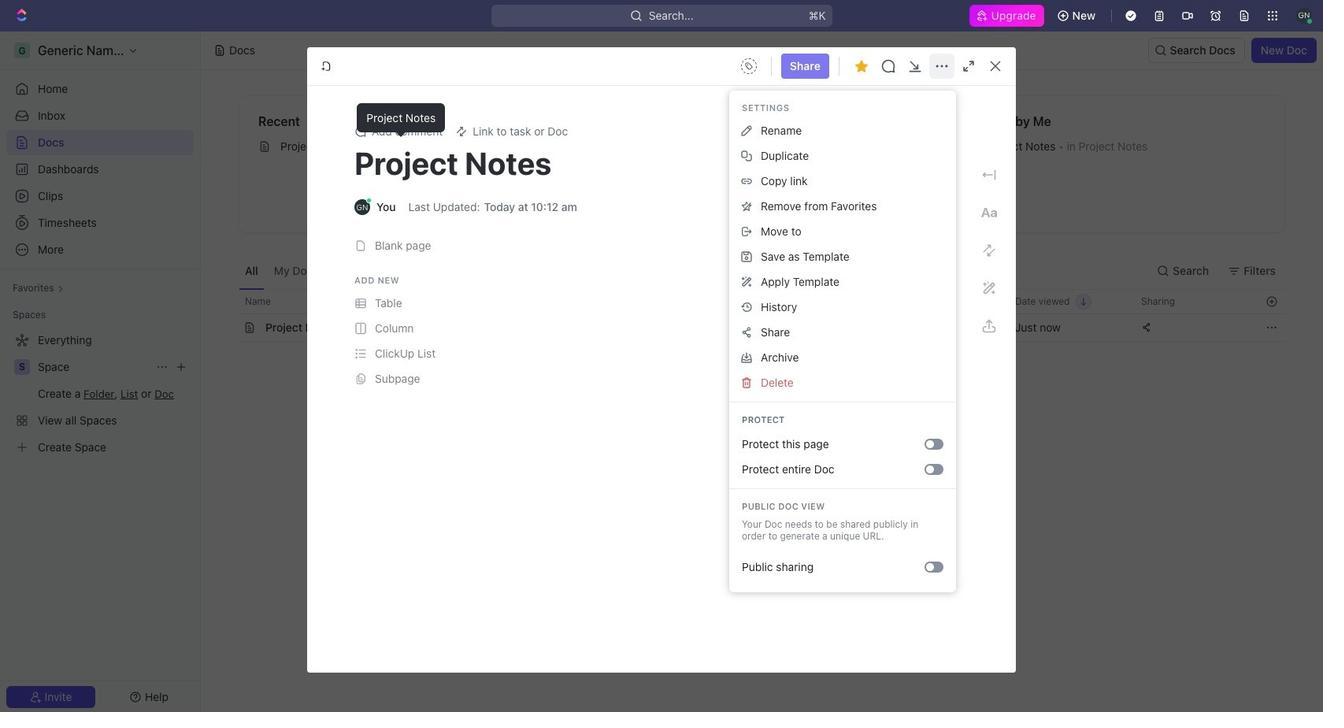 Task type: vqa. For each thing, say whether or not it's contained in the screenshot.
first row
yes



Task type: locate. For each thing, give the bounding box(es) containing it.
0 horizontal spatial cell
[[221, 314, 239, 341]]

table
[[221, 289, 1286, 342]]

1 horizontal spatial cell
[[880, 314, 1006, 341]]

cell
[[221, 314, 239, 341], [880, 314, 1006, 341]]

row
[[221, 289, 1286, 314], [221, 314, 1286, 342]]

1 cell from the left
[[221, 314, 239, 341]]

column header
[[221, 289, 239, 314]]

1 row from the top
[[221, 289, 1286, 314]]

tab list
[[239, 252, 629, 289]]



Task type: describe. For each thing, give the bounding box(es) containing it.
2 row from the top
[[221, 314, 1286, 342]]

sidebar navigation
[[0, 32, 201, 712]]

space, , element
[[14, 359, 30, 375]]

2 cell from the left
[[880, 314, 1006, 341]]



